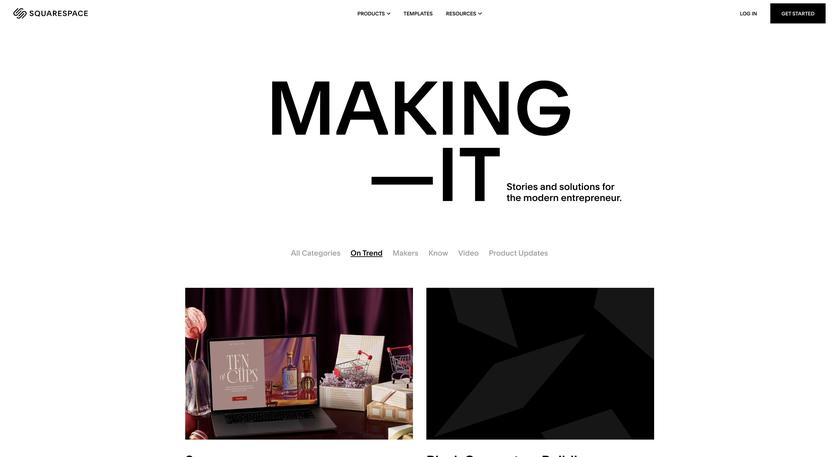 Task type: vqa. For each thing, say whether or not it's contained in the screenshot.
Product
yes



Task type: locate. For each thing, give the bounding box(es) containing it.
updates
[[519, 249, 549, 258]]

for
[[603, 181, 615, 192]]

on trend
[[351, 249, 383, 258]]

log
[[741, 10, 751, 17]]

products button
[[358, 0, 391, 27]]

video link
[[454, 245, 484, 262]]

resources button
[[446, 0, 482, 27]]

all categories link
[[286, 245, 346, 262]]

on
[[351, 249, 361, 258]]

trend
[[363, 249, 383, 258]]

templates link
[[404, 0, 433, 27]]

know
[[429, 249, 449, 258]]

squarespace logo link
[[13, 8, 176, 19]]

stories
[[507, 181, 538, 192]]

product updates link
[[484, 245, 554, 262]]

entrepreneur.
[[561, 192, 622, 204]]

log             in
[[741, 10, 758, 17]]

log             in link
[[741, 10, 758, 17]]

product updates
[[489, 249, 549, 258]]

on trend link
[[346, 245, 388, 262]]

squarespace logo image
[[13, 8, 88, 19]]



Task type: describe. For each thing, give the bounding box(es) containing it.
all
[[291, 249, 300, 258]]

categories
[[302, 249, 341, 258]]

get started
[[782, 10, 815, 17]]

—it
[[368, 129, 502, 220]]

resources
[[446, 10, 477, 17]]

solutions
[[560, 181, 601, 192]]

video
[[459, 249, 479, 258]]

the
[[507, 192, 522, 204]]

products
[[358, 10, 385, 17]]

started
[[793, 10, 815, 17]]

templates
[[404, 10, 433, 17]]

makers link
[[388, 245, 424, 262]]

making
[[267, 63, 573, 154]]

know link
[[424, 245, 454, 262]]

modern
[[524, 192, 559, 204]]

and
[[541, 181, 558, 192]]

get started link
[[771, 3, 826, 23]]

in
[[752, 10, 758, 17]]

all categories
[[291, 249, 341, 258]]

get
[[782, 10, 792, 17]]

makers
[[393, 249, 419, 258]]

product
[[489, 249, 517, 258]]

stories and solutions for the modern entrepreneur.
[[507, 181, 622, 204]]



